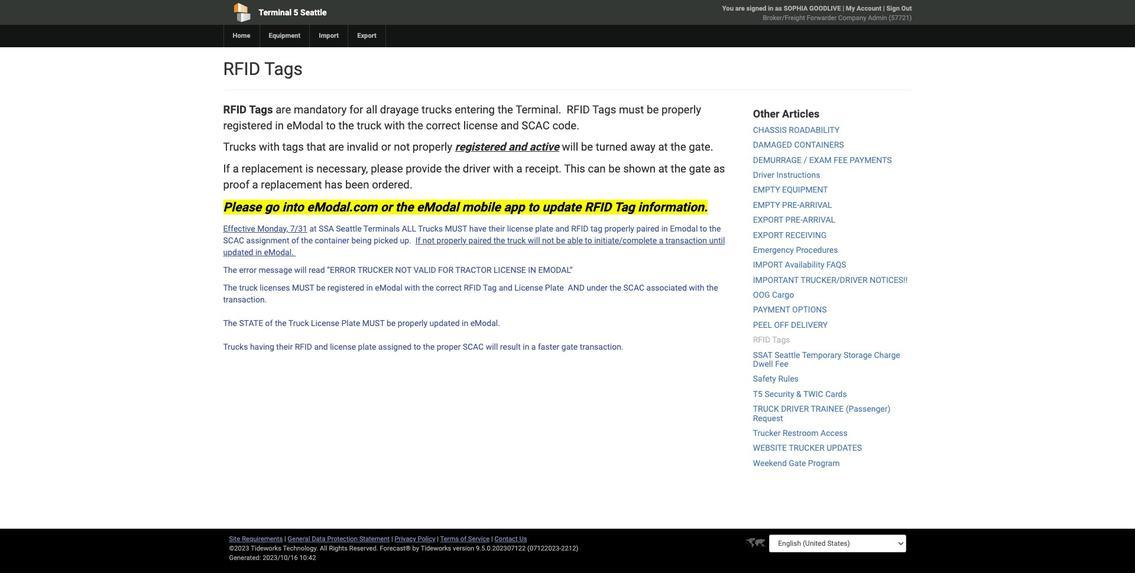 Task type: locate. For each thing, give the bounding box(es) containing it.
for
[[438, 265, 454, 275]]

7/31
[[290, 224, 307, 233]]

terms
[[440, 536, 459, 543]]

a left "faster"
[[532, 342, 536, 352]]

emodal. down the truck licenses must be registered in emodal with the correct rfid tag and license plate  and under the scac associated with the transaction.
[[470, 319, 500, 328]]

0 vertical spatial license
[[463, 119, 498, 132]]

1 vertical spatial the
[[223, 283, 237, 293]]

can
[[588, 163, 606, 176]]

the left error
[[223, 265, 237, 275]]

trucks right all
[[418, 224, 443, 233]]

the inside if not properly paired the truck will not be able to initiate/complete a transaction until updated in emodal.
[[494, 236, 505, 245]]

must
[[445, 224, 467, 233], [292, 283, 314, 293], [362, 319, 385, 328]]

0 vertical spatial empty
[[753, 185, 780, 195]]

active
[[530, 141, 559, 154]]

0 vertical spatial correct
[[426, 119, 461, 132]]

you are signed in as sophia goodlive | my account | sign out broker/freight forwarder company admin (57721)
[[722, 5, 912, 22]]

properly
[[662, 103, 701, 116], [413, 141, 452, 154], [605, 224, 634, 233], [437, 236, 467, 245], [398, 319, 428, 328]]

if a replacement is necessary, please provide the driver with a receipt. this can be shown at the gate as proof a replacement has been ordered.
[[223, 163, 725, 191]]

and up trucks with tags that are invalid or not properly registered and active will be turned away at the gate.
[[501, 119, 519, 132]]

the left licenses at the left of page
[[223, 283, 237, 293]]

my
[[846, 5, 855, 12]]

the inside the truck licenses must be registered in emodal with the correct rfid tag and license plate  and under the scac associated with the transaction.
[[223, 283, 237, 293]]

(07122023-
[[528, 545, 561, 553]]

code.
[[553, 119, 580, 132]]

0 horizontal spatial updated
[[223, 248, 253, 257]]

export
[[753, 215, 784, 225], [753, 230, 784, 240]]

trucks
[[223, 141, 256, 154], [418, 224, 443, 233], [223, 342, 248, 352]]

necessary, please
[[317, 163, 403, 176]]

be down read
[[316, 283, 325, 293]]

1 vertical spatial as
[[714, 163, 725, 176]]

signed
[[747, 5, 767, 12]]

in inside 'at ssa seattle terminals all trucks must have their license plate and rfid tag properly paired in emodal to the scac assignment of the container being picked up.'
[[662, 224, 668, 233]]

with inside if a replacement is necessary, please provide the driver with a receipt. this can be shown at the gate as proof a replacement has been ordered.
[[493, 163, 514, 176]]

other articles chassis roadability damaged containers demurrage / exam fee payments driver instructions empty equipment empty pre-arrival export pre-arrival export receiving emergency procedures import availability faqs important trucker/driver notices!! oog cargo payment options peel off delivery rfid tags ssat seattle temporary storage charge dwell fee safety rules t5 security & twic cards truck driver trainee (passenger) request trucker restroom access website trucker updates weekend gate program
[[753, 108, 908, 468]]

2 vertical spatial truck
[[239, 283, 258, 293]]

1 horizontal spatial trucker
[[789, 444, 825, 453]]

replacement
[[242, 163, 303, 176], [261, 178, 322, 191]]

exam
[[809, 155, 832, 165]]

paired down have
[[469, 236, 492, 245]]

0 vertical spatial seattle
[[300, 8, 327, 17]]

proper
[[437, 342, 461, 352]]

0 vertical spatial of
[[292, 236, 299, 245]]

properly inside 'at ssa seattle terminals all trucks must have their license plate and rfid tag properly paired in emodal to the scac assignment of the container being picked up.'
[[605, 224, 634, 233]]

1 horizontal spatial tag
[[614, 200, 635, 215]]

1 vertical spatial transaction.
[[580, 342, 624, 352]]

1 vertical spatial plate
[[358, 342, 376, 352]]

emodal inside are mandatory for all drayage trucks entering the terminal.  rfid tags must be properly registered in emodal to the truck with the correct license and scac code.
[[287, 119, 323, 132]]

message
[[259, 265, 292, 275]]

1 horizontal spatial not
[[423, 236, 435, 245]]

1 vertical spatial seattle
[[336, 224, 362, 233]]

at right away
[[658, 141, 668, 154]]

forecast®
[[380, 545, 411, 553]]

other
[[753, 108, 780, 120]]

seattle
[[300, 8, 327, 17], [336, 224, 362, 233], [775, 350, 800, 360]]

availability
[[785, 260, 825, 270]]

(57721)
[[889, 14, 912, 22]]

0 horizontal spatial plate
[[358, 342, 376, 352]]

at left 'ssa'
[[310, 224, 317, 233]]

0 vertical spatial their
[[489, 224, 505, 233]]

not
[[394, 141, 410, 154], [423, 236, 435, 245], [542, 236, 554, 245]]

rfid inside are mandatory for all drayage trucks entering the terminal.  rfid tags must be properly registered in emodal to the truck with the correct license and scac code.
[[567, 103, 590, 116]]

transaction. right "faster"
[[580, 342, 624, 352]]

are inside are mandatory for all drayage trucks entering the terminal.  rfid tags must be properly registered in emodal to the truck with the correct license and scac code.
[[276, 103, 291, 116]]

being
[[352, 236, 372, 245]]

0 horizontal spatial if
[[223, 163, 230, 176]]

0 horizontal spatial of
[[265, 319, 273, 328]]

1 horizontal spatial seattle
[[336, 224, 362, 233]]

with right "driver"
[[493, 163, 514, 176]]

0 vertical spatial as
[[775, 5, 782, 12]]

instructions
[[777, 170, 820, 180]]

truck inside the truck licenses must be registered in emodal with the correct rfid tag and license plate  and under the scac associated with the transaction.
[[239, 283, 258, 293]]

0 vertical spatial truck
[[357, 119, 382, 132]]

having
[[250, 342, 274, 352]]

1 horizontal spatial if
[[416, 236, 421, 245]]

account
[[857, 5, 882, 12]]

gate for the
[[689, 163, 711, 176]]

properly up for
[[437, 236, 467, 245]]

0 vertical spatial rfid tags
[[223, 59, 303, 79]]

in inside if not properly paired the truck will not be able to initiate/complete a transaction until updated in emodal.
[[255, 248, 262, 257]]

delivery
[[791, 320, 828, 330]]

1 vertical spatial registered
[[455, 141, 506, 154]]

2212)
[[561, 545, 579, 553]]

1 vertical spatial at
[[659, 163, 668, 176]]

emodal down mandatory
[[287, 119, 323, 132]]

scac left associated
[[624, 283, 645, 293]]

the for the truck licenses must be registered in emodal with the correct rfid tag and license plate  and under the scac associated with the transaction.
[[223, 283, 237, 293]]

2 vertical spatial emodal
[[375, 283, 403, 293]]

0 vertical spatial plate
[[545, 283, 564, 293]]

2 the from the top
[[223, 283, 237, 293]]

away
[[630, 141, 656, 154]]

2 vertical spatial seattle
[[775, 350, 800, 360]]

0 horizontal spatial are
[[276, 103, 291, 116]]

1 vertical spatial paired
[[469, 236, 492, 245]]

license right 'truck'
[[311, 319, 339, 328]]

gate for faster
[[562, 342, 578, 352]]

or right invalid at top left
[[381, 141, 391, 154]]

1 vertical spatial tag
[[483, 283, 497, 293]]

the truck licenses must be registered in emodal with the correct rfid tag and license plate  and under the scac associated with the transaction.
[[223, 283, 718, 304]]

trucker inside the other articles chassis roadability damaged containers demurrage / exam fee payments driver instructions empty equipment empty pre-arrival export pre-arrival export receiving emergency procedures import availability faqs important trucker/driver notices!! oog cargo payment options peel off delivery rfid tags ssat seattle temporary storage charge dwell fee safety rules t5 security & twic cards truck driver trainee (passenger) request trucker restroom access website trucker updates weekend gate program
[[789, 444, 825, 453]]

tag inside the truck licenses must be registered in emodal with the correct rfid tag and license plate  and under the scac associated with the transaction.
[[483, 283, 497, 293]]

correct down trucks
[[426, 119, 461, 132]]

and
[[501, 119, 519, 132], [509, 141, 527, 154], [556, 224, 569, 233], [499, 283, 513, 293], [314, 342, 328, 352]]

0 horizontal spatial license
[[330, 342, 356, 352]]

0 vertical spatial pre-
[[782, 200, 800, 210]]

be
[[647, 103, 659, 116], [581, 141, 593, 154], [609, 163, 621, 176], [556, 236, 565, 245], [316, 283, 325, 293], [387, 319, 396, 328]]

2 horizontal spatial truck
[[507, 236, 526, 245]]

tags inside are mandatory for all drayage trucks entering the terminal.  rfid tags must be properly registered in emodal to the truck with the correct license and scac code.
[[593, 103, 616, 116]]

in down the error message will read "error trucker not valid for tractor license in emodal"
[[366, 283, 373, 293]]

properly inside if not properly paired the truck will not be able to initiate/complete a transaction until updated in emodal.
[[437, 236, 467, 245]]

0 horizontal spatial seattle
[[300, 8, 327, 17]]

1 vertical spatial gate
[[562, 342, 578, 352]]

1 export from the top
[[753, 215, 784, 225]]

0 vertical spatial emodal.
[[264, 248, 294, 257]]

0 horizontal spatial truck
[[239, 283, 258, 293]]

1 vertical spatial emodal
[[417, 200, 459, 215]]

company
[[839, 14, 867, 22]]

provide
[[406, 163, 442, 176]]

1 horizontal spatial are
[[329, 141, 344, 154]]

with inside are mandatory for all drayage trucks entering the terminal.  rfid tags must be properly registered in emodal to the truck with the correct license and scac code.
[[384, 119, 405, 132]]

2 vertical spatial registered
[[327, 283, 364, 293]]

result
[[500, 342, 521, 352]]

0 vertical spatial trucker
[[358, 265, 393, 275]]

updated up error
[[223, 248, 253, 257]]

will left result
[[486, 342, 498, 352]]

not up "provide"
[[394, 141, 410, 154]]

pre- down empty pre-arrival link
[[786, 215, 803, 225]]

as down gate.
[[714, 163, 725, 176]]

seattle inside the other articles chassis roadability damaged containers demurrage / exam fee payments driver instructions empty equipment empty pre-arrival export pre-arrival export receiving emergency procedures import availability faqs important trucker/driver notices!! oog cargo payment options peel off delivery rfid tags ssat seattle temporary storage charge dwell fee safety rules t5 security & twic cards truck driver trainee (passenger) request trucker restroom access website trucker updates weekend gate program
[[775, 350, 800, 360]]

license down the state of the truck license plate must be properly updated in emodal. at left
[[330, 342, 356, 352]]

if inside if a replacement is necessary, please provide the driver with a receipt. this can be shown at the gate as proof a replacement has been ordered.
[[223, 163, 230, 176]]

0 vertical spatial plate
[[535, 224, 553, 233]]

plate down the state of the truck license plate must be properly updated in emodal. at left
[[358, 342, 376, 352]]

license down "app"
[[507, 224, 533, 233]]

2 vertical spatial of
[[461, 536, 467, 543]]

2 vertical spatial are
[[329, 141, 344, 154]]

0 vertical spatial trucks
[[223, 141, 256, 154]]

1 horizontal spatial license
[[515, 283, 543, 293]]

driver
[[781, 405, 809, 414]]

for
[[349, 103, 363, 116]]

be left able
[[556, 236, 565, 245]]

gate down gate.
[[689, 163, 711, 176]]

rfid
[[223, 59, 260, 79], [223, 103, 247, 116], [567, 103, 590, 116], [585, 200, 611, 215], [571, 224, 589, 233], [464, 283, 481, 293], [753, 335, 771, 345], [295, 342, 312, 352]]

and down license
[[499, 283, 513, 293]]

1 vertical spatial license
[[311, 319, 339, 328]]

0 vertical spatial registered
[[223, 119, 272, 132]]

0 vertical spatial paired
[[637, 224, 659, 233]]

/
[[804, 155, 807, 165]]

peel off delivery link
[[753, 320, 828, 330]]

0 horizontal spatial paired
[[469, 236, 492, 245]]

not right up.
[[423, 236, 435, 245]]

must up assigned
[[362, 319, 385, 328]]

license inside the truck licenses must be registered in emodal with the correct rfid tag and license plate  and under the scac associated with the transaction.
[[515, 283, 543, 293]]

2 horizontal spatial not
[[542, 236, 554, 245]]

2 vertical spatial the
[[223, 319, 237, 328]]

1 vertical spatial emodal.
[[470, 319, 500, 328]]

1 vertical spatial export
[[753, 230, 784, 240]]

rules
[[778, 375, 799, 384]]

a left transaction
[[659, 236, 664, 245]]

0 vertical spatial are
[[735, 5, 745, 12]]

seattle inside 'at ssa seattle terminals all trucks must have their license plate and rfid tag properly paired in emodal to the scac assignment of the container being picked up.'
[[336, 224, 362, 233]]

app
[[504, 200, 525, 215]]

as up "broker/freight" on the top of page
[[775, 5, 782, 12]]

0 horizontal spatial not
[[394, 141, 410, 154]]

1 vertical spatial of
[[265, 319, 273, 328]]

empty down empty equipment link
[[753, 200, 780, 210]]

their
[[489, 224, 505, 233], [276, 342, 293, 352]]

1 vertical spatial updated
[[430, 319, 460, 328]]

0 vertical spatial export
[[753, 215, 784, 225]]

1 vertical spatial their
[[276, 342, 293, 352]]

0 vertical spatial arrival
[[800, 200, 832, 210]]

2 horizontal spatial license
[[507, 224, 533, 233]]

broker/freight
[[763, 14, 805, 22]]

1 the from the top
[[223, 265, 237, 275]]

1 horizontal spatial truck
[[357, 119, 382, 132]]

oog cargo link
[[753, 290, 794, 300]]

0 horizontal spatial must
[[292, 283, 314, 293]]

updated up proper on the left
[[430, 319, 460, 328]]

paired up initiate/complete
[[637, 224, 659, 233]]

are right that
[[329, 141, 344, 154]]

gate inside if a replacement is necessary, please provide the driver with a receipt. this can be shown at the gate as proof a replacement has been ordered.
[[689, 163, 711, 176]]

if
[[223, 163, 230, 176], [416, 236, 421, 245]]

emodal down the error message will read "error trucker not valid for tractor license in emodal"
[[375, 283, 403, 293]]

in down 'assignment'
[[255, 248, 262, 257]]

be up can
[[581, 141, 593, 154]]

effective
[[223, 224, 255, 233]]

trucks up proof
[[223, 141, 256, 154]]

generated:
[[229, 555, 261, 562]]

1 horizontal spatial transaction.
[[580, 342, 624, 352]]

1 horizontal spatial emodal
[[375, 283, 403, 293]]

(passenger)
[[846, 405, 891, 414]]

2 vertical spatial license
[[330, 342, 356, 352]]

cargo
[[772, 290, 794, 300]]

export up export receiving link
[[753, 215, 784, 225]]

tag for information.
[[614, 200, 635, 215]]

tag down tractor
[[483, 283, 497, 293]]

to right assigned
[[414, 342, 421, 352]]

2 rfid tags from the top
[[223, 103, 273, 116]]

2 horizontal spatial must
[[445, 224, 467, 233]]

1 vertical spatial trucker
[[789, 444, 825, 453]]

at inside if a replacement is necessary, please provide the driver with a receipt. this can be shown at the gate as proof a replacement has been ordered.
[[659, 163, 668, 176]]

replacement down the tags
[[242, 163, 303, 176]]

trucks left the having
[[223, 342, 248, 352]]

properly up "provide"
[[413, 141, 452, 154]]

3 the from the top
[[223, 319, 237, 328]]

are right you
[[735, 5, 745, 12]]

the down drayage
[[408, 119, 423, 132]]

5
[[294, 8, 298, 17]]

seattle for ssa
[[336, 224, 362, 233]]

not for truck
[[542, 236, 554, 245]]

scac inside 'at ssa seattle terminals all trucks must have their license plate and rfid tag properly paired in emodal to the scac assignment of the container being picked up.'
[[223, 236, 244, 245]]

notices!!
[[870, 275, 908, 285]]

0 horizontal spatial registered
[[223, 119, 272, 132]]

0 vertical spatial transaction.
[[223, 295, 267, 304]]

be inside if a replacement is necessary, please provide the driver with a receipt. this can be shown at the gate as proof a replacement has been ordered.
[[609, 163, 621, 176]]

2 horizontal spatial emodal
[[417, 200, 459, 215]]

scac inside are mandatory for all drayage trucks entering the terminal.  rfid tags must be properly registered in emodal to the truck with the correct license and scac code.
[[522, 119, 550, 132]]

|
[[843, 5, 844, 12], [883, 5, 885, 12], [284, 536, 286, 543], [391, 536, 393, 543], [437, 536, 439, 543], [491, 536, 493, 543]]

2 vertical spatial must
[[362, 319, 385, 328]]

arrival down "equipment"
[[800, 200, 832, 210]]

the right entering
[[498, 103, 513, 116]]

with
[[384, 119, 405, 132], [259, 141, 280, 154], [493, 163, 514, 176], [405, 283, 420, 293], [689, 283, 705, 293]]

correct
[[426, 119, 461, 132], [436, 283, 462, 293]]

tags inside the other articles chassis roadability damaged containers demurrage / exam fee payments driver instructions empty equipment empty pre-arrival export pre-arrival export receiving emergency procedures import availability faqs important trucker/driver notices!! oog cargo payment options peel off delivery rfid tags ssat seattle temporary storage charge dwell fee safety rules t5 security & twic cards truck driver trainee (passenger) request trucker restroom access website trucker updates weekend gate program
[[772, 335, 790, 345]]

ssa
[[319, 224, 334, 233]]

1 vertical spatial are
[[276, 103, 291, 116]]

updated
[[223, 248, 253, 257], [430, 319, 460, 328]]

that
[[307, 141, 326, 154]]

and inside are mandatory for all drayage trucks entering the terminal.  rfid tags must be properly registered in emodal to the truck with the correct license and scac code.
[[501, 119, 519, 132]]

1 vertical spatial correct
[[436, 283, 462, 293]]

a left receipt.
[[517, 163, 523, 176]]

the right under
[[610, 283, 622, 293]]

import
[[319, 32, 339, 40]]

in left emodal
[[662, 224, 668, 233]]

emodal down "provide"
[[417, 200, 459, 215]]

will up the in
[[528, 236, 540, 245]]

important trucker/driver notices!! link
[[753, 275, 908, 285]]

arrival up receiving
[[803, 215, 836, 225]]

to down mandatory
[[326, 119, 336, 132]]

properly up initiate/complete
[[605, 224, 634, 233]]

1 horizontal spatial registered
[[327, 283, 364, 293]]

2 vertical spatial trucks
[[223, 342, 248, 352]]

if up proof
[[223, 163, 230, 176]]

0 horizontal spatial their
[[276, 342, 293, 352]]

0 horizontal spatial gate
[[562, 342, 578, 352]]

0 horizontal spatial as
[[714, 163, 725, 176]]

plate
[[545, 283, 564, 293], [341, 319, 360, 328]]

driver instructions link
[[753, 170, 820, 180]]

scac inside the truck licenses must be registered in emodal with the correct rfid tag and license plate  and under the scac associated with the transaction.
[[624, 283, 645, 293]]

or up terminals
[[381, 200, 392, 215]]

truck down error
[[239, 283, 258, 293]]

| up the 9.5.0.202307122
[[491, 536, 493, 543]]

if for a
[[223, 163, 230, 176]]

not left able
[[542, 236, 554, 245]]

plate down emodal"
[[545, 283, 564, 293]]

1 horizontal spatial of
[[292, 236, 299, 245]]

with left the tags
[[259, 141, 280, 154]]

1 vertical spatial license
[[507, 224, 533, 233]]

1 vertical spatial truck
[[507, 236, 526, 245]]

to right able
[[585, 236, 592, 245]]

contact us link
[[495, 536, 527, 543]]

gate right "faster"
[[562, 342, 578, 352]]

1 vertical spatial rfid tags
[[223, 103, 273, 116]]

seattle right 5
[[300, 8, 327, 17]]

1 horizontal spatial as
[[775, 5, 782, 12]]

will down code.
[[562, 141, 578, 154]]

in up the tags
[[275, 119, 284, 132]]

emodal. down 'assignment'
[[264, 248, 294, 257]]

with down drayage
[[384, 119, 405, 132]]

1 horizontal spatial gate
[[689, 163, 711, 176]]

to inside 'at ssa seattle terminals all trucks must have their license plate and rfid tag properly paired in emodal to the scac assignment of the container being picked up.'
[[700, 224, 707, 233]]

please
[[223, 200, 262, 215]]

1 horizontal spatial plate
[[535, 224, 553, 233]]

trucker
[[753, 429, 781, 438]]

transaction. up state
[[223, 295, 267, 304]]

registered
[[223, 119, 272, 132], [455, 141, 506, 154], [327, 283, 364, 293]]

license
[[463, 119, 498, 132], [507, 224, 533, 233], [330, 342, 356, 352]]

terminals
[[364, 224, 400, 233]]

mobile
[[462, 200, 501, 215]]

the left gate.
[[671, 141, 686, 154]]

with down not on the left top
[[405, 283, 420, 293]]

at inside 'at ssa seattle terminals all trucks must have their license plate and rfid tag properly paired in emodal to the scac assignment of the container being picked up.'
[[310, 224, 317, 233]]

out
[[902, 5, 912, 12]]

empty down driver
[[753, 185, 780, 195]]

plate right 'truck'
[[341, 319, 360, 328]]

2 horizontal spatial of
[[461, 536, 467, 543]]

driver
[[463, 163, 490, 176]]

1 horizontal spatial license
[[463, 119, 498, 132]]

must left have
[[445, 224, 467, 233]]

terminal 5 seattle
[[259, 8, 327, 17]]

trucker left not on the left top
[[358, 265, 393, 275]]

0 vertical spatial or
[[381, 141, 391, 154]]

equipment
[[782, 185, 828, 195]]

of inside site requirements | general data protection statement | privacy policy | terms of service | contact us ©2023 tideworks technology. all rights reserved. forecast® by tideworks version 9.5.0.202307122 (07122023-2212) generated: 2023/10/16 10:42
[[461, 536, 467, 543]]

if inside if not properly paired the truck will not be able to initiate/complete a transaction until updated in emodal.
[[416, 236, 421, 245]]

2 horizontal spatial are
[[735, 5, 745, 12]]

0 vertical spatial if
[[223, 163, 230, 176]]

license down the in
[[515, 283, 543, 293]]

import availability faqs link
[[753, 260, 847, 270]]

license down entering
[[463, 119, 498, 132]]

scac right proper on the left
[[463, 342, 484, 352]]

be inside are mandatory for all drayage trucks entering the terminal.  rfid tags must be properly registered in emodal to the truck with the correct license and scac code.
[[647, 103, 659, 116]]

registered inside are mandatory for all drayage trucks entering the terminal.  rfid tags must be properly registered in emodal to the truck with the correct license and scac code.
[[223, 119, 272, 132]]



Task type: vqa. For each thing, say whether or not it's contained in the screenshot.
middle are
yes



Task type: describe. For each thing, give the bounding box(es) containing it.
invalid
[[347, 141, 378, 154]]

go
[[265, 200, 279, 215]]

in down the truck licenses must be registered in emodal with the correct rfid tag and license plate  and under the scac associated with the transaction.
[[462, 319, 468, 328]]

the up information.
[[671, 163, 686, 176]]

correct inside the truck licenses must be registered in emodal with the correct rfid tag and license plate  and under the scac associated with the transaction.
[[436, 283, 462, 293]]

by
[[412, 545, 419, 553]]

with right associated
[[689, 283, 705, 293]]

program
[[808, 459, 840, 468]]

sign out link
[[887, 5, 912, 12]]

the down 7/31
[[301, 236, 313, 245]]

faster
[[538, 342, 560, 352]]

protection
[[327, 536, 358, 543]]

t5
[[753, 390, 763, 399]]

the right associated
[[707, 283, 718, 293]]

chassis
[[753, 125, 787, 135]]

2023/10/16
[[263, 555, 298, 562]]

and inside the truck licenses must be registered in emodal with the correct rfid tag and license plate  and under the scac associated with the transaction.
[[499, 283, 513, 293]]

up.
[[400, 236, 411, 245]]

license inside are mandatory for all drayage trucks entering the terminal.  rfid tags must be properly registered in emodal to the truck with the correct license and scac code.
[[463, 119, 498, 132]]

tag for and
[[483, 283, 497, 293]]

the state of the truck license plate must be properly updated in emodal.
[[223, 319, 500, 328]]

the left 'truck'
[[275, 319, 287, 328]]

gate.
[[689, 141, 714, 154]]

| left 'my'
[[843, 5, 844, 12]]

be inside the truck licenses must be registered in emodal with the correct rfid tag and license plate  and under the scac associated with the transaction.
[[316, 283, 325, 293]]

sign
[[887, 5, 900, 12]]

peel
[[753, 320, 772, 330]]

information.
[[638, 200, 708, 215]]

receiving
[[786, 230, 827, 240]]

be inside if not properly paired the truck will not be able to initiate/complete a transaction until updated in emodal.
[[556, 236, 565, 245]]

and inside 'at ssa seattle terminals all trucks must have their license plate and rfid tag properly paired in emodal to the scac assignment of the container being picked up.'
[[556, 224, 569, 233]]

1 vertical spatial or
[[381, 200, 392, 215]]

demurrage / exam fee payments link
[[753, 155, 892, 165]]

demurrage
[[753, 155, 802, 165]]

and left the active
[[509, 141, 527, 154]]

0 horizontal spatial plate
[[341, 319, 360, 328]]

emodal"
[[538, 265, 573, 275]]

0 vertical spatial at
[[658, 141, 668, 154]]

safety rules link
[[753, 375, 799, 384]]

1 vertical spatial arrival
[[803, 215, 836, 225]]

plate inside 'at ssa seattle terminals all trucks must have their license plate and rfid tag properly paired in emodal to the scac assignment of the container being picked up.'
[[535, 224, 553, 233]]

are mandatory for all drayage trucks entering the terminal.  rfid tags must be properly registered in emodal to the truck with the correct license and scac code.
[[223, 103, 701, 132]]

goodlive
[[810, 5, 841, 12]]

0 horizontal spatial license
[[311, 319, 339, 328]]

truck
[[753, 405, 779, 414]]

2 empty from the top
[[753, 200, 780, 210]]

to inside if not properly paired the truck will not be able to initiate/complete a transaction until updated in emodal.
[[585, 236, 592, 245]]

damaged containers link
[[753, 140, 844, 150]]

have
[[469, 224, 487, 233]]

equipment
[[269, 32, 301, 40]]

shown
[[623, 163, 656, 176]]

tag
[[591, 224, 603, 233]]

0 vertical spatial replacement
[[242, 163, 303, 176]]

trainee
[[811, 405, 844, 414]]

privacy
[[395, 536, 416, 543]]

effective monday, 7/31
[[223, 224, 307, 233]]

the up until
[[709, 224, 721, 233]]

twic
[[804, 390, 824, 399]]

trucks inside 'at ssa seattle terminals all trucks must have their license plate and rfid tag properly paired in emodal to the scac assignment of the container being picked up.'
[[418, 224, 443, 233]]

in inside the truck licenses must be registered in emodal with the correct rfid tag and license plate  and under the scac associated with the transaction.
[[366, 283, 373, 293]]

payments
[[850, 155, 892, 165]]

damaged
[[753, 140, 792, 150]]

truck inside if not properly paired the truck will not be able to initiate/complete a transaction until updated in emodal.
[[507, 236, 526, 245]]

1 horizontal spatial emodal.
[[470, 319, 500, 328]]

us
[[519, 536, 527, 543]]

as inside if a replacement is necessary, please provide the driver with a receipt. this can be shown at the gate as proof a replacement has been ordered.
[[714, 163, 725, 176]]

policy
[[418, 536, 436, 543]]

in inside are mandatory for all drayage trucks entering the terminal.  rfid tags must be properly registered in emodal to the truck with the correct license and scac code.
[[275, 119, 284, 132]]

payment
[[753, 305, 790, 315]]

emergency
[[753, 245, 794, 255]]

has
[[325, 178, 343, 191]]

transaction. inside the truck licenses must be registered in emodal with the correct rfid tag and license plate  and under the scac associated with the transaction.
[[223, 295, 267, 304]]

containers
[[794, 140, 844, 150]]

seattle for 5
[[300, 8, 327, 17]]

| up forecast®
[[391, 536, 393, 543]]

the for the state of the truck license plate must be properly updated in emodal.
[[223, 319, 237, 328]]

in
[[528, 265, 536, 275]]

request
[[753, 414, 783, 423]]

emodal inside the truck licenses must be registered in emodal with the correct rfid tag and license plate  and under the scac associated with the transaction.
[[375, 283, 403, 293]]

the left proper on the left
[[423, 342, 435, 352]]

a right proof
[[252, 178, 258, 191]]

| left general
[[284, 536, 286, 543]]

to right "app"
[[528, 200, 539, 215]]

trucks with tags that are invalid or not properly registered and active will be turned away at the gate.
[[223, 141, 714, 154]]

picked
[[374, 236, 398, 245]]

1 vertical spatial pre-
[[786, 215, 803, 225]]

be up assigned
[[387, 319, 396, 328]]

trucker/driver
[[801, 275, 868, 285]]

all
[[402, 224, 416, 233]]

| up tideworks
[[437, 536, 439, 543]]

in right result
[[523, 342, 529, 352]]

you
[[722, 5, 734, 12]]

import
[[753, 260, 783, 270]]

restroom
[[783, 429, 819, 438]]

as inside you are signed in as sophia goodlive | my account | sign out broker/freight forwarder company admin (57721)
[[775, 5, 782, 12]]

driver
[[753, 170, 775, 180]]

paired inside if not properly paired the truck will not be able to initiate/complete a transaction until updated in emodal.
[[469, 236, 492, 245]]

1 horizontal spatial updated
[[430, 319, 460, 328]]

version
[[453, 545, 474, 553]]

10:42
[[300, 555, 316, 562]]

all
[[366, 103, 377, 116]]

the down the for
[[339, 119, 354, 132]]

properly up trucks having their rfid and license plate assigned to the proper scac will result in a faster gate transaction.
[[398, 319, 428, 328]]

transaction
[[666, 236, 707, 245]]

their inside 'at ssa seattle terminals all trucks must have their license plate and rfid tag properly paired in emodal to the scac assignment of the container being picked up.'
[[489, 224, 505, 233]]

my account link
[[846, 5, 882, 12]]

update
[[542, 200, 581, 215]]

container
[[315, 236, 349, 245]]

will left read
[[294, 265, 307, 275]]

not for invalid
[[394, 141, 410, 154]]

are inside you are signed in as sophia goodlive | my account | sign out broker/freight forwarder company admin (57721)
[[735, 5, 745, 12]]

at ssa seattle terminals all trucks must have their license plate and rfid tag properly paired in emodal to the scac assignment of the container being picked up.
[[223, 224, 721, 245]]

read
[[309, 265, 325, 275]]

must inside the truck licenses must be registered in emodal with the correct rfid tag and license plate  and under the scac associated with the transaction.
[[292, 283, 314, 293]]

1 rfid tags from the top
[[223, 59, 303, 79]]

valid
[[414, 265, 436, 275]]

a up proof
[[233, 163, 239, 176]]

important
[[753, 275, 799, 285]]

the left "driver"
[[445, 163, 460, 176]]

site requirements | general data protection statement | privacy policy | terms of service | contact us ©2023 tideworks technology. all rights reserved. forecast® by tideworks version 9.5.0.202307122 (07122023-2212) generated: 2023/10/16 10:42
[[229, 536, 579, 562]]

trucker restroom access link
[[753, 429, 848, 438]]

correct inside are mandatory for all drayage trucks entering the terminal.  rfid tags must be properly registered in emodal to the truck with the correct license and scac code.
[[426, 119, 461, 132]]

in inside you are signed in as sophia goodlive | my account | sign out broker/freight forwarder company admin (57721)
[[768, 5, 774, 12]]

rfid inside 'at ssa seattle terminals all trucks must have their license plate and rfid tag properly paired in emodal to the scac assignment of the container being picked up.'
[[571, 224, 589, 233]]

and down the state of the truck license plate must be properly updated in emodal. at left
[[314, 342, 328, 352]]

must
[[619, 103, 644, 116]]

license inside 'at ssa seattle terminals all trucks must have their license plate and rfid tag properly paired in emodal to the scac assignment of the container being picked up.'
[[507, 224, 533, 233]]

rfid inside the other articles chassis roadability damaged containers demurrage / exam fee payments driver instructions empty equipment empty pre-arrival export pre-arrival export receiving emergency procedures import availability faqs important trucker/driver notices!! oog cargo payment options peel off delivery rfid tags ssat seattle temporary storage charge dwell fee safety rules t5 security & twic cards truck driver trainee (passenger) request trucker restroom access website trucker updates weekend gate program
[[753, 335, 771, 345]]

off
[[774, 320, 789, 330]]

the for the error message will read "error trucker not valid for tractor license in emodal"
[[223, 265, 237, 275]]

service
[[468, 536, 490, 543]]

of inside 'at ssa seattle terminals all trucks must have their license plate and rfid tag properly paired in emodal to the scac assignment of the container being picked up.'
[[292, 236, 299, 245]]

plate inside the truck licenses must be registered in emodal with the correct rfid tag and license plate  and under the scac associated with the transaction.
[[545, 283, 564, 293]]

payment options link
[[753, 305, 827, 315]]

not
[[395, 265, 412, 275]]

rfid inside the truck licenses must be registered in emodal with the correct rfid tag and license plate  and under the scac associated with the transaction.
[[464, 283, 481, 293]]

1 vertical spatial replacement
[[261, 178, 322, 191]]

the up all
[[395, 200, 414, 215]]

cards
[[826, 390, 847, 399]]

trucks for license
[[223, 342, 248, 352]]

updates
[[827, 444, 862, 453]]

tractor
[[455, 265, 492, 275]]

error
[[239, 265, 257, 275]]

site requirements link
[[229, 536, 283, 543]]

truck inside are mandatory for all drayage trucks entering the terminal.  rfid tags must be properly registered in emodal to the truck with the correct license and scac code.
[[357, 119, 382, 132]]

access
[[821, 429, 848, 438]]

import link
[[309, 25, 348, 47]]

a inside if not properly paired the truck will not be able to initiate/complete a transaction until updated in emodal.
[[659, 236, 664, 245]]

0 horizontal spatial trucker
[[358, 265, 393, 275]]

must inside 'at ssa seattle terminals all trucks must have their license plate and rfid tag properly paired in emodal to the scac assignment of the container being picked up.'
[[445, 224, 467, 233]]

please go into emodal.com or the emodal mobile app to update rfid tag information.
[[223, 200, 708, 215]]

until
[[709, 236, 725, 245]]

1 empty from the top
[[753, 185, 780, 195]]

if for not
[[416, 236, 421, 245]]

will inside if not properly paired the truck will not be able to initiate/complete a transaction until updated in emodal.
[[528, 236, 540, 245]]

trucks for invalid
[[223, 141, 256, 154]]

2 export from the top
[[753, 230, 784, 240]]

| left sign on the top right of page
[[883, 5, 885, 12]]

gate
[[789, 459, 806, 468]]

the down valid
[[422, 283, 434, 293]]

to inside are mandatory for all drayage trucks entering the terminal.  rfid tags must be properly registered in emodal to the truck with the correct license and scac code.
[[326, 119, 336, 132]]

truck
[[288, 319, 309, 328]]

license
[[494, 265, 526, 275]]

updated inside if not properly paired the truck will not be able to initiate/complete a transaction until updated in emodal.
[[223, 248, 253, 257]]

been
[[345, 178, 369, 191]]

paired inside 'at ssa seattle terminals all trucks must have their license plate and rfid tag properly paired in emodal to the scac assignment of the container being picked up.'
[[637, 224, 659, 233]]

roadability
[[789, 125, 840, 135]]

temporary
[[802, 350, 842, 360]]

1 horizontal spatial must
[[362, 319, 385, 328]]

2 horizontal spatial registered
[[455, 141, 506, 154]]

sophia
[[784, 5, 808, 12]]

properly inside are mandatory for all drayage trucks entering the terminal.  rfid tags must be properly registered in emodal to the truck with the correct license and scac code.
[[662, 103, 701, 116]]

emodal. inside if not properly paired the truck will not be able to initiate/complete a transaction until updated in emodal.
[[264, 248, 294, 257]]

emergency procedures link
[[753, 245, 838, 255]]

registered inside the truck licenses must be registered in emodal with the correct rfid tag and license plate  and under the scac associated with the transaction.
[[327, 283, 364, 293]]

under
[[587, 283, 608, 293]]

able
[[567, 236, 583, 245]]



